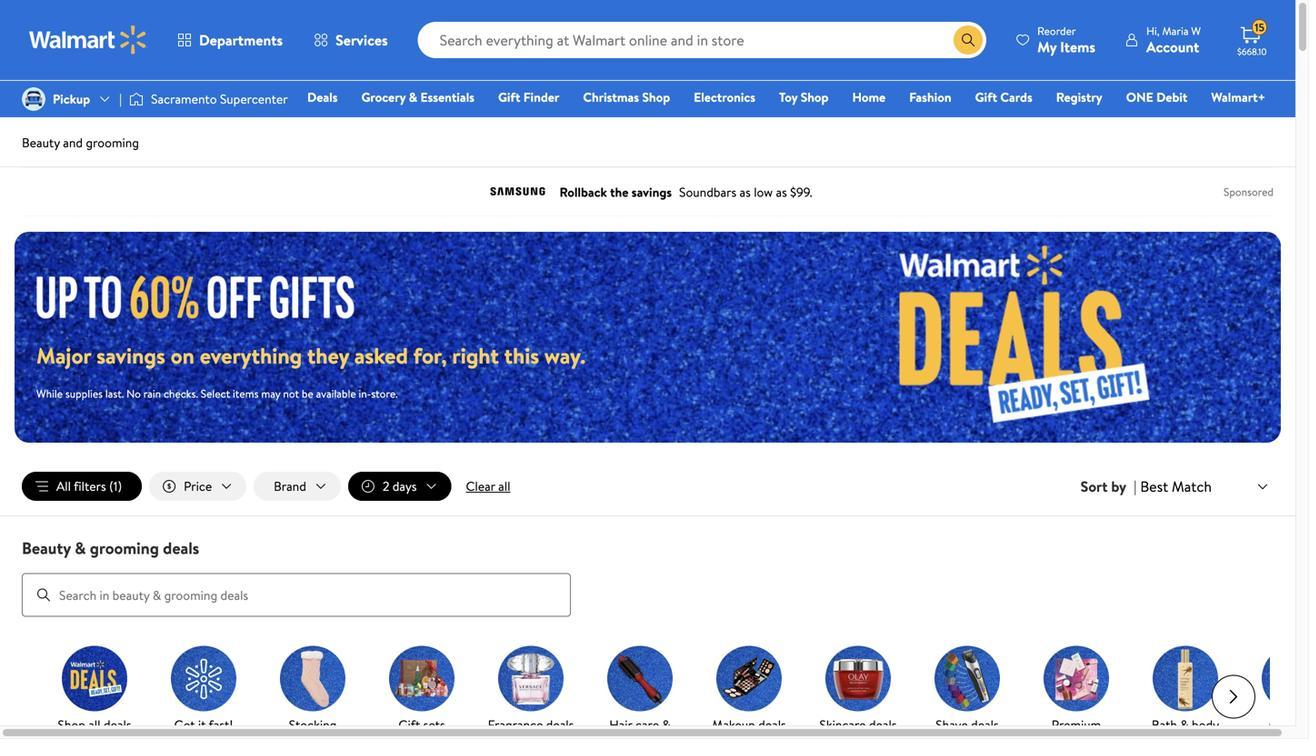 Task type: locate. For each thing, give the bounding box(es) containing it.
walmart+ link
[[1204, 87, 1274, 107]]

2 days button
[[348, 472, 452, 501]]

sets
[[424, 716, 445, 734]]

stocking
[[289, 716, 337, 734]]

account
[[1147, 37, 1200, 57]]

deals inside search box
[[163, 537, 199, 560]]

sort and filter section element
[[0, 458, 1296, 516]]

one
[[1127, 88, 1154, 106]]

bath & body deals link
[[1139, 646, 1233, 739]]

skincare deals
[[820, 716, 897, 734]]

Beauty & grooming deals search field
[[0, 537, 1296, 617]]

1 horizontal spatial shop
[[642, 88, 670, 106]]

| inside sort and filter section "element"
[[1134, 477, 1137, 497]]

& right care
[[663, 716, 671, 734]]

may
[[261, 386, 281, 401]]

one debit
[[1127, 88, 1188, 106]]

search icon image
[[961, 33, 976, 47]]

deals down bath & body deals image
[[1172, 729, 1200, 739]]

items
[[1061, 37, 1096, 57]]

1 vertical spatial all
[[88, 716, 101, 734]]

one debit link
[[1119, 87, 1196, 107]]

shop inside shop all deals link
[[58, 716, 85, 734]]

gift
[[498, 88, 521, 106], [976, 88, 998, 106], [399, 716, 420, 734]]

filters
[[74, 478, 106, 495]]

& down all filters (1) button
[[75, 537, 86, 560]]

shop down shop all deals image
[[58, 716, 85, 734]]

2 horizontal spatial shop
[[801, 88, 829, 106]]

care
[[636, 716, 659, 734]]

deals down price dropdown button
[[163, 537, 199, 560]]

shop right christmas
[[642, 88, 670, 106]]

deals down shop all deals image
[[104, 716, 131, 734]]

it
[[198, 716, 206, 734]]

fashion
[[910, 88, 952, 106]]

shop all deals link
[[47, 646, 142, 735]]

all down shop all deals image
[[88, 716, 101, 734]]

gift for gift cards
[[976, 88, 998, 106]]

makeup deals image
[[717, 646, 782, 712]]

best match button
[[1137, 475, 1274, 499]]

last.
[[105, 386, 124, 401]]

select
[[201, 386, 230, 401]]

shop inside toy shop 'link'
[[801, 88, 829, 106]]

they
[[307, 340, 349, 371]]

gift cards link
[[967, 87, 1041, 107]]

clear all
[[466, 478, 511, 495]]

walmart image
[[29, 25, 147, 55]]

1 beauty from the top
[[22, 134, 60, 151]]

Walmart Site-Wide search field
[[418, 22, 987, 58]]

beauty up search image on the bottom left of the page
[[22, 537, 71, 560]]

all for shop
[[88, 716, 101, 734]]

gift left cards
[[976, 88, 998, 106]]

beauty
[[1043, 729, 1080, 739]]

premium
[[1052, 716, 1102, 734]]

1 vertical spatial beauty
[[22, 537, 71, 560]]

0 vertical spatial |
[[119, 90, 122, 108]]

christmas
[[583, 88, 639, 106]]

deals
[[163, 537, 199, 560], [104, 716, 131, 734], [546, 716, 574, 734], [759, 716, 787, 734], [869, 716, 897, 734], [971, 716, 999, 734], [1083, 729, 1111, 739], [1172, 729, 1200, 739]]

my
[[1038, 37, 1057, 57]]

| right pickup
[[119, 90, 122, 108]]

skincare
[[820, 716, 866, 734]]

shop all deals
[[58, 716, 131, 734]]

all
[[499, 478, 511, 495], [88, 716, 101, 734]]

all inside shop all deals link
[[88, 716, 101, 734]]

0 horizontal spatial all
[[88, 716, 101, 734]]

& inside search box
[[75, 537, 86, 560]]

& right bath
[[1181, 716, 1189, 734]]

brand
[[274, 478, 306, 495]]

brand button
[[254, 472, 341, 501]]

makeup
[[712, 716, 756, 734]]

shop for christmas shop
[[642, 88, 670, 106]]

deals right shave
[[971, 716, 999, 734]]

| right the 'by'
[[1134, 477, 1137, 497]]

0 horizontal spatial gift
[[399, 716, 420, 734]]

grocery
[[362, 88, 406, 106]]

sacramento
[[151, 90, 217, 108]]

2
[[383, 478, 390, 495]]

grooming right and
[[86, 134, 139, 151]]

checks.
[[164, 386, 198, 401]]

deals right fragrance
[[546, 716, 574, 734]]

hair care & tools image
[[608, 646, 673, 712]]

all inside 'clear all' button
[[499, 478, 511, 495]]

0 horizontal spatial |
[[119, 90, 122, 108]]

0 vertical spatial all
[[499, 478, 511, 495]]

gift left sets
[[399, 716, 420, 734]]

0 vertical spatial grooming
[[86, 134, 139, 151]]

deals inside 'bath & body deals'
[[1172, 729, 1200, 739]]

debit
[[1157, 88, 1188, 106]]

& for beauty
[[75, 537, 86, 560]]

all right clear on the bottom of the page
[[499, 478, 511, 495]]

skincare deals image
[[826, 646, 891, 712]]

clear all button
[[459, 472, 518, 501]]

2 horizontal spatial gift
[[976, 88, 998, 106]]

match
[[1172, 476, 1212, 496]]

toy shop link
[[771, 87, 837, 107]]

grooming inside search box
[[90, 537, 159, 560]]

electronics link
[[686, 87, 764, 107]]

sponsored
[[1224, 184, 1274, 200]]

beauty left and
[[22, 134, 60, 151]]

cards
[[1001, 88, 1033, 106]]

shave
[[936, 716, 968, 734]]

grooming down (1)
[[90, 537, 159, 560]]

home
[[853, 88, 886, 106]]

1 vertical spatial grooming
[[90, 537, 159, 560]]

walmart+
[[1212, 88, 1266, 106]]

all for clear
[[499, 478, 511, 495]]

shop right toy
[[801, 88, 829, 106]]

2 days
[[383, 478, 417, 495]]

|
[[119, 90, 122, 108], [1134, 477, 1137, 497]]

and
[[63, 134, 83, 151]]

hair care & tools link
[[593, 646, 688, 739]]

deals
[[307, 88, 338, 106]]

gift left finder
[[498, 88, 521, 106]]

on
[[171, 340, 195, 371]]

oral
[[1270, 716, 1294, 734]]

not
[[283, 386, 299, 401]]

hair
[[610, 716, 633, 734]]

1 horizontal spatial |
[[1134, 477, 1137, 497]]

maria
[[1163, 23, 1189, 39]]

shave deals link
[[920, 646, 1015, 735]]

makeup deals link
[[702, 646, 797, 735]]

0 vertical spatial beauty
[[22, 134, 60, 151]]

best match
[[1141, 476, 1212, 496]]

grocery & essentials link
[[353, 87, 483, 107]]

search image
[[36, 588, 51, 603]]

gift sets
[[399, 716, 445, 734]]

1 horizontal spatial all
[[499, 478, 511, 495]]

stocking stuffers
[[289, 716, 337, 739]]

shop inside christmas shop link
[[642, 88, 670, 106]]

shave deals
[[936, 716, 999, 734]]

 image
[[22, 87, 45, 111]]

for,
[[414, 340, 447, 371]]

& for grocery
[[409, 88, 418, 106]]

gift finder link
[[490, 87, 568, 107]]

sort by |
[[1081, 477, 1137, 497]]

walmart black friday deals for days image
[[786, 232, 1282, 443], [36, 273, 371, 319]]

& right grocery
[[409, 88, 418, 106]]

2 beauty from the top
[[22, 537, 71, 560]]

deals right beauty on the right bottom of page
[[1083, 729, 1111, 739]]

 image
[[129, 90, 144, 108]]

items
[[233, 386, 259, 401]]

0 horizontal spatial shop
[[58, 716, 85, 734]]

major savings on everything they asked for, right this way.
[[36, 340, 586, 371]]

1 horizontal spatial gift
[[498, 88, 521, 106]]

departments
[[199, 30, 283, 50]]

stuffers
[[291, 729, 334, 739]]

reorder my items
[[1038, 23, 1096, 57]]

1 vertical spatial |
[[1134, 477, 1137, 497]]

body
[[1192, 716, 1220, 734]]

beauty & grooming deals
[[22, 537, 199, 560]]

shop
[[642, 88, 670, 106], [801, 88, 829, 106], [58, 716, 85, 734]]

beauty inside search box
[[22, 537, 71, 560]]

& inside 'bath & body deals'
[[1181, 716, 1189, 734]]

Search in beauty & grooming deals search field
[[22, 574, 571, 617]]

price
[[184, 478, 212, 495]]



Task type: vqa. For each thing, say whether or not it's contained in the screenshot.
Premium beauty deals LINK
yes



Task type: describe. For each thing, give the bounding box(es) containing it.
store.
[[371, 386, 398, 401]]

departments button
[[162, 18, 298, 62]]

fragrance deals image
[[498, 646, 564, 712]]

sort
[[1081, 477, 1108, 497]]

stocking stuffers link
[[266, 646, 360, 739]]

1 horizontal spatial walmart black friday deals for days image
[[786, 232, 1282, 443]]

makeup deals
[[712, 716, 787, 734]]

(1)
[[109, 478, 122, 495]]

all filters (1) button
[[22, 472, 142, 501]]

fast!
[[209, 716, 233, 734]]

deals right makeup
[[759, 716, 787, 734]]

shop for toy shop
[[801, 88, 829, 106]]

car
[[1297, 716, 1310, 734]]

grooming for and
[[86, 134, 139, 151]]

get
[[174, 716, 195, 734]]

& for bath
[[1181, 716, 1189, 734]]

clear
[[466, 478, 495, 495]]

oral care image
[[1262, 646, 1310, 712]]

this
[[504, 340, 540, 371]]

get it fast!
[[174, 716, 233, 734]]

be
[[302, 386, 314, 401]]

grooming for &
[[90, 537, 159, 560]]

deals link
[[299, 87, 346, 107]]

while
[[36, 386, 63, 401]]

grocery & essentials
[[362, 88, 475, 106]]

gift sets image
[[389, 646, 455, 712]]

essentials
[[421, 88, 475, 106]]

gift for gift sets
[[399, 716, 420, 734]]

christmas shop
[[583, 88, 670, 106]]

premium beauty deals image
[[1044, 646, 1110, 712]]

while supplies last. no rain checks. select items may not be available in-store.
[[36, 386, 398, 401]]

pickup
[[53, 90, 90, 108]]

shave deals image
[[935, 646, 1001, 712]]

gift sets link
[[375, 646, 469, 735]]

bath & body deals image
[[1153, 646, 1219, 712]]

price button
[[149, 472, 247, 501]]

savings
[[96, 340, 165, 371]]

major
[[36, 340, 91, 371]]

gift cards
[[976, 88, 1033, 106]]

toy shop
[[780, 88, 829, 106]]

bath
[[1152, 716, 1178, 734]]

registry
[[1057, 88, 1103, 106]]

fragrance deals
[[488, 716, 574, 734]]

0 horizontal spatial walmart black friday deals for days image
[[36, 273, 371, 319]]

shop all deals image
[[62, 646, 127, 712]]

deals right skincare
[[869, 716, 897, 734]]

premium beauty deals
[[1043, 716, 1111, 739]]

services button
[[298, 18, 403, 62]]

all filters (1)
[[56, 478, 122, 495]]

finder
[[524, 88, 560, 106]]

supplies
[[65, 386, 103, 401]]

next slide for chipmodulewithimages list image
[[1212, 675, 1256, 719]]

in-
[[359, 386, 371, 401]]

hi, maria w account
[[1147, 23, 1202, 57]]

get it fast! link
[[156, 646, 251, 735]]

reorder
[[1038, 23, 1076, 39]]

right
[[452, 340, 499, 371]]

oral car
[[1270, 716, 1310, 734]]

oral car link
[[1248, 646, 1310, 735]]

$668.10
[[1238, 45, 1267, 58]]

Search search field
[[418, 22, 987, 58]]

beauty for beauty & grooming deals
[[22, 537, 71, 560]]

tools
[[627, 729, 654, 739]]

asked
[[354, 340, 408, 371]]

gift for gift finder
[[498, 88, 521, 106]]

christmas shop link
[[575, 87, 679, 107]]

everything
[[200, 340, 302, 371]]

days
[[393, 478, 417, 495]]

premium beauty deals link
[[1030, 646, 1124, 739]]

by
[[1112, 477, 1127, 497]]

w
[[1192, 23, 1202, 39]]

beauty and grooming
[[22, 134, 139, 151]]

skincare deals link
[[811, 646, 906, 735]]

fashion link
[[902, 87, 960, 107]]

fragrance deals link
[[484, 646, 578, 735]]

stocking stuffers image
[[280, 646, 346, 712]]

get it fast! image
[[171, 646, 236, 712]]

& inside hair care & tools
[[663, 716, 671, 734]]

deals inside premium beauty deals
[[1083, 729, 1111, 739]]

rain
[[143, 386, 161, 401]]

services
[[336, 30, 388, 50]]

hi,
[[1147, 23, 1160, 39]]

bath & body deals
[[1152, 716, 1220, 739]]

beauty for beauty and grooming
[[22, 134, 60, 151]]

gift finder
[[498, 88, 560, 106]]



